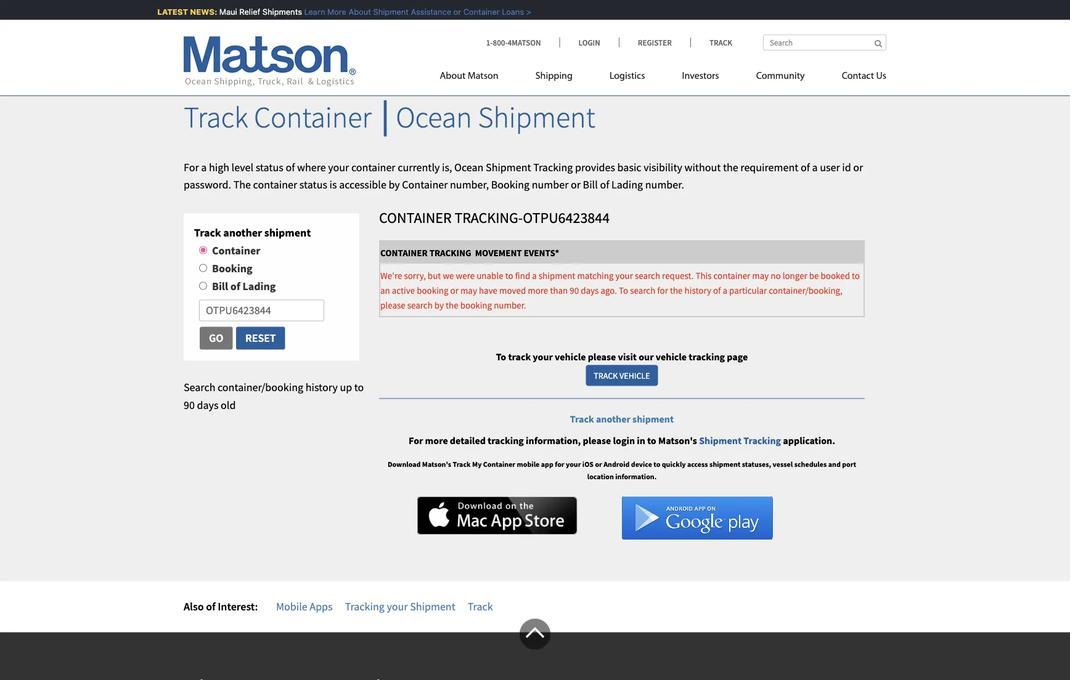Task type: vqa. For each thing, say whether or not it's contained in the screenshot.
the bottom charitable
no



Task type: locate. For each thing, give the bounding box(es) containing it.
0 horizontal spatial days
[[197, 398, 219, 412]]

0 vertical spatial number.
[[645, 178, 684, 192]]

number
[[532, 178, 569, 192]]

container right the
[[253, 178, 297, 192]]

to inside download matson's track my container mobile app for your ios or android device to quickly access shipment statuses, vessel schedules and port location information.
[[654, 460, 661, 470]]

0 horizontal spatial vehicle
[[555, 351, 586, 363]]

or down we
[[450, 284, 459, 296]]

1 vertical spatial days
[[197, 398, 219, 412]]

another down the
[[223, 226, 262, 240]]

track inside download matson's track my container mobile app for your ios or android device to quickly access shipment statuses, vessel schedules and port location information.
[[453, 460, 471, 470]]

0 vertical spatial status
[[256, 160, 284, 174]]

1 horizontal spatial about
[[440, 71, 466, 81]]

90 down the search
[[184, 398, 195, 412]]

0 vertical spatial more
[[528, 284, 548, 296]]

to right device
[[654, 460, 661, 470]]

1-
[[486, 37, 493, 47]]

track another shipment up for more detailed tracking information, please login in to matson's shipment tracking application.
[[570, 413, 674, 425]]

to
[[619, 284, 628, 296], [496, 351, 506, 363]]

0 horizontal spatial by
[[389, 178, 400, 192]]

1 horizontal spatial track another shipment
[[570, 413, 674, 425]]

track container │ocean shipment
[[184, 99, 595, 136]]

lading up 'enter container #' text field
[[243, 279, 276, 293]]

0 vertical spatial track another shipment
[[194, 226, 311, 240]]

0 horizontal spatial to
[[496, 351, 506, 363]]

1 vertical spatial tracking
[[488, 435, 524, 447]]

this
[[696, 270, 712, 281]]

days down matching at the top right of the page
[[581, 284, 599, 296]]

vehicle right our
[[656, 351, 687, 363]]

container tracking-otpu6423844
[[379, 209, 610, 227]]

0 vertical spatial for
[[184, 160, 199, 174]]

the inside for a high level status of where your container currently is, ocean shipment tracking provides basic visibility without the requirement of a user id or password. the container status is accessible by container number, booking number or bill of lading number.
[[723, 160, 739, 174]]

search down the active
[[407, 299, 433, 311]]

may left the no
[[752, 270, 769, 281]]

1 vertical spatial booking
[[212, 261, 253, 275]]

Container radio
[[199, 246, 207, 254]]

container inside for a high level status of where your container currently is, ocean shipment tracking provides basic visibility without the requirement of a user id or password. the container status is accessible by container number, booking number or bill of lading number.
[[402, 178, 448, 192]]

0 horizontal spatial may
[[461, 284, 477, 296]]

to left find
[[505, 270, 513, 281]]

0 horizontal spatial the
[[446, 299, 459, 311]]

number. down moved
[[494, 299, 526, 311]]

longer
[[783, 270, 808, 281]]

1 vertical spatial track another shipment
[[570, 413, 674, 425]]

port
[[842, 460, 857, 470]]

by down currently
[[389, 178, 400, 192]]

more left detailed
[[425, 435, 448, 447]]

2 horizontal spatial the
[[723, 160, 739, 174]]

assistance
[[407, 7, 447, 16]]

your inside we're sorry, but we were unable to find a shipment matching your search request. this container may no longer be booked to an active booking or may have moved more than 90 days ago. to search for the history of a particular container/booking, please search by the booking number.
[[616, 270, 633, 281]]

0 vertical spatial history
[[685, 284, 712, 296]]

about left matson
[[440, 71, 466, 81]]

container
[[351, 160, 396, 174], [253, 178, 297, 192], [714, 270, 751, 281]]

to left track
[[496, 351, 506, 363]]

please left visit
[[588, 351, 616, 363]]

investors link
[[664, 65, 738, 90]]

detailed
[[450, 435, 486, 447]]

container up particular
[[714, 270, 751, 281]]

loans
[[498, 7, 520, 16]]

please inside we're sorry, but we were unable to find a shipment matching your search request. this container may no longer be booked to an active booking or may have moved more than 90 days ago. to search for the history of a particular container/booking, please search by the booking number.
[[380, 299, 406, 311]]

0 vertical spatial search
[[635, 270, 660, 281]]

moved
[[499, 284, 526, 296]]

of down provides
[[600, 178, 609, 192]]

be
[[809, 270, 819, 281]]

0 vertical spatial for
[[657, 284, 668, 296]]

Enter Container # text field
[[199, 300, 324, 321]]

0 horizontal spatial history
[[306, 380, 338, 394]]

0 vertical spatial tracking
[[533, 160, 573, 174]]

access
[[687, 460, 708, 470]]

1 horizontal spatial bill
[[583, 178, 598, 192]]

bill
[[583, 178, 598, 192], [212, 279, 228, 293]]

booking up bill of lading
[[212, 261, 253, 275]]

statuses,
[[742, 460, 771, 470]]

1 horizontal spatial the
[[670, 284, 683, 296]]

1 vertical spatial for
[[409, 435, 423, 447]]

1 horizontal spatial may
[[752, 270, 769, 281]]

backtop image
[[520, 619, 551, 650]]

1 vertical spatial may
[[461, 284, 477, 296]]

days down the search
[[197, 398, 219, 412]]

about right more
[[345, 7, 367, 16]]

1 vertical spatial bill
[[212, 279, 228, 293]]

0 horizontal spatial track another shipment
[[194, 226, 311, 240]]

we
[[443, 270, 454, 281]]

0 vertical spatial container
[[351, 160, 396, 174]]

1 vertical spatial track link
[[468, 600, 493, 614]]

may
[[752, 270, 769, 281], [461, 284, 477, 296]]

0 vertical spatial about
[[345, 7, 367, 16]]

0 horizontal spatial for
[[555, 460, 565, 470]]

search left request.
[[635, 270, 660, 281]]

currently
[[398, 160, 440, 174]]

the down request.
[[670, 284, 683, 296]]

we're
[[380, 270, 402, 281]]

of left particular
[[713, 284, 721, 296]]

days
[[581, 284, 599, 296], [197, 398, 219, 412]]

2 vertical spatial please
[[583, 435, 611, 447]]

shipment inside download matson's track my container mobile app for your ios or android device to quickly access shipment statuses, vessel schedules and port location information.
[[710, 460, 741, 470]]

matson's
[[658, 435, 697, 447], [422, 460, 451, 470]]

container inside download matson's track my container mobile app for your ios or android device to quickly access shipment statuses, vessel schedules and port location information.
[[483, 460, 516, 470]]

matson's up quickly
[[658, 435, 697, 447]]

0 horizontal spatial more
[[425, 435, 448, 447]]

for inside for a high level status of where your container currently is, ocean shipment tracking provides basic visibility without the requirement of a user id or password. the container status is accessible by container number, booking number or bill of lading number.
[[184, 160, 199, 174]]

1 horizontal spatial matson's
[[658, 435, 697, 447]]

ocean
[[454, 160, 484, 174]]

page
[[727, 351, 748, 363]]

a
[[201, 160, 207, 174], [812, 160, 818, 174], [532, 270, 537, 281], [723, 284, 728, 296]]

90 right than
[[570, 284, 579, 296]]

visibility
[[644, 160, 682, 174]]

vehicle right track
[[555, 351, 586, 363]]

also
[[184, 600, 204, 614]]

1 vertical spatial 90
[[184, 398, 195, 412]]

track another shipment down the
[[194, 226, 311, 240]]

more left than
[[528, 284, 548, 296]]

number. down visibility
[[645, 178, 684, 192]]

my
[[472, 460, 482, 470]]

search right ago.
[[630, 284, 656, 296]]

status
[[256, 160, 284, 174], [300, 178, 327, 192]]

or inside we're sorry, but we were unable to find a shipment matching your search request. this container may no longer be booked to an active booking or may have moved more than 90 days ago. to search for the history of a particular container/booking, please search by the booking number.
[[450, 284, 459, 296]]

1 vertical spatial for
[[555, 460, 565, 470]]

may down were
[[461, 284, 477, 296]]

please up ios
[[583, 435, 611, 447]]

tracking inside for a high level status of where your container currently is, ocean shipment tracking provides basic visibility without the requirement of a user id or password. the container status is accessible by container number, booking number or bill of lading number.
[[533, 160, 573, 174]]

events*
[[524, 247, 560, 259]]

a right find
[[532, 270, 537, 281]]

us
[[876, 71, 887, 81]]

requirement
[[741, 160, 799, 174]]

matching
[[577, 270, 614, 281]]

container up accessible
[[351, 160, 396, 174]]

application.
[[783, 435, 835, 447]]

0 vertical spatial matson's
[[658, 435, 697, 447]]

booking
[[417, 284, 449, 296], [460, 299, 492, 311]]

1 horizontal spatial by
[[435, 299, 444, 311]]

tracking up number
[[533, 160, 573, 174]]

1 horizontal spatial for
[[657, 284, 668, 296]]

high
[[209, 160, 229, 174]]

of inside we're sorry, but we were unable to find a shipment matching your search request. this container may no longer be booked to an active booking or may have moved more than 90 days ago. to search for the history of a particular container/booking, please search by the booking number.
[[713, 284, 721, 296]]

1 horizontal spatial tracking
[[689, 351, 725, 363]]

1 horizontal spatial track link
[[691, 37, 733, 47]]

for inside download matson's track my container mobile app for your ios or android device to quickly access shipment statuses, vessel schedules and port location information.
[[555, 460, 565, 470]]

1 horizontal spatial vehicle
[[656, 351, 687, 363]]

for up download
[[409, 435, 423, 447]]

1 horizontal spatial booking
[[460, 299, 492, 311]]

days inside search container/booking history up to 90 days old
[[197, 398, 219, 412]]

contact us link
[[824, 65, 887, 90]]

2 vertical spatial tracking
[[345, 600, 385, 614]]

or right ios
[[595, 460, 602, 470]]

booking inside for a high level status of where your container currently is, ocean shipment tracking provides basic visibility without the requirement of a user id or password. the container status is accessible by container number, booking number or bill of lading number.
[[491, 178, 530, 192]]

user
[[820, 160, 840, 174]]

0 vertical spatial track link
[[691, 37, 733, 47]]

status down where
[[300, 178, 327, 192]]

0 horizontal spatial matson's
[[422, 460, 451, 470]]

0 horizontal spatial number.
[[494, 299, 526, 311]]

tracking up mobile
[[488, 435, 524, 447]]

0 vertical spatial the
[[723, 160, 739, 174]]

0 vertical spatial to
[[619, 284, 628, 296]]

more
[[323, 7, 343, 16]]

learn more about shipment assistance or container loans > link
[[300, 7, 527, 16]]

download
[[388, 460, 421, 470]]

1 horizontal spatial more
[[528, 284, 548, 296]]

register link
[[619, 37, 691, 47]]

0 horizontal spatial 90
[[184, 398, 195, 412]]

2 horizontal spatial container
[[714, 270, 751, 281]]

1 horizontal spatial container
[[351, 160, 396, 174]]

or right assistance
[[450, 7, 457, 16]]

booking down but on the left
[[417, 284, 449, 296]]

1 vertical spatial matson's
[[422, 460, 451, 470]]

0 horizontal spatial lading
[[243, 279, 276, 293]]

maui
[[215, 7, 233, 16]]

interest:
[[218, 600, 258, 614]]

please down an
[[380, 299, 406, 311]]

for up password.
[[184, 160, 199, 174]]

0 horizontal spatial tracking
[[488, 435, 524, 447]]

0 vertical spatial tracking
[[689, 351, 725, 363]]

information.
[[616, 472, 657, 481]]

1 vertical spatial more
[[425, 435, 448, 447]]

status right the 'level'
[[256, 160, 284, 174]]

tracking left page
[[689, 351, 725, 363]]

register
[[638, 37, 672, 47]]

0 vertical spatial 90
[[570, 284, 579, 296]]

Search search field
[[763, 35, 887, 51]]

the right without
[[723, 160, 739, 174]]

also of interest:
[[184, 600, 258, 614]]

None button
[[199, 326, 233, 351], [236, 326, 286, 351], [199, 326, 233, 351], [236, 326, 286, 351]]

to right up
[[354, 380, 364, 394]]

of right bill of lading option in the top left of the page
[[230, 279, 240, 293]]

container inside we're sorry, but we were unable to find a shipment matching your search request. this container may no longer be booked to an active booking or may have moved more than 90 days ago. to search for the history of a particular container/booking, please search by the booking number.
[[714, 270, 751, 281]]

tracking up statuses,
[[744, 435, 781, 447]]

1 horizontal spatial tracking
[[533, 160, 573, 174]]

1 vertical spatial status
[[300, 178, 327, 192]]

more
[[528, 284, 548, 296], [425, 435, 448, 447]]

for down request.
[[657, 284, 668, 296]]

0 horizontal spatial container
[[253, 178, 297, 192]]

2 vertical spatial container
[[714, 270, 751, 281]]

investors
[[682, 71, 719, 81]]

tracking right apps
[[345, 600, 385, 614]]

search container/booking history up to 90 days old
[[184, 380, 364, 412]]

history down "this"
[[685, 284, 712, 296]]

footer
[[0, 619, 1070, 681]]

for
[[184, 160, 199, 174], [409, 435, 423, 447]]

0 vertical spatial please
[[380, 299, 406, 311]]

None search field
[[763, 35, 887, 51]]

for inside we're sorry, but we were unable to find a shipment matching your search request. this container may no longer be booked to an active booking or may have moved more than 90 days ago. to search for the history of a particular container/booking, please search by the booking number.
[[657, 284, 668, 296]]

0 vertical spatial lading
[[612, 178, 643, 192]]

1-800-4matson
[[486, 37, 541, 47]]

1 vertical spatial booking
[[460, 299, 492, 311]]

0 vertical spatial bill
[[583, 178, 598, 192]]

apps
[[310, 600, 333, 614]]

to right ago.
[[619, 284, 628, 296]]

matson's right download
[[422, 460, 451, 470]]

blue matson logo with ocean, shipping, truck, rail and logistics written beneath it. image
[[184, 36, 356, 87]]

1 vertical spatial the
[[670, 284, 683, 296]]

2 horizontal spatial tracking
[[744, 435, 781, 447]]

0 vertical spatial booking
[[491, 178, 530, 192]]

lading inside for a high level status of where your container currently is, ocean shipment tracking provides basic visibility without the requirement of a user id or password. the container status is accessible by container number, booking number or bill of lading number.
[[612, 178, 643, 192]]

0 vertical spatial days
[[581, 284, 599, 296]]

1 vertical spatial about
[[440, 71, 466, 81]]

sorry,
[[404, 270, 426, 281]]

password.
[[184, 178, 231, 192]]

1 vertical spatial search
[[630, 284, 656, 296]]

a left high
[[201, 160, 207, 174]]

bill right bill of lading option in the top left of the page
[[212, 279, 228, 293]]

number.
[[645, 178, 684, 192], [494, 299, 526, 311]]

mobile
[[517, 460, 540, 470]]

1 horizontal spatial for
[[409, 435, 423, 447]]

for for for more detailed tracking information, please login in to matson's shipment tracking application.
[[409, 435, 423, 447]]

history left up
[[306, 380, 338, 394]]

lading down basic
[[612, 178, 643, 192]]

1 horizontal spatial history
[[685, 284, 712, 296]]

of right also
[[206, 600, 216, 614]]

1 vertical spatial by
[[435, 299, 444, 311]]

another up for more detailed tracking information, please login in to matson's shipment tracking application.
[[596, 413, 631, 425]]

by down but on the left
[[435, 299, 444, 311]]

1 horizontal spatial booking
[[491, 178, 530, 192]]

the down we
[[446, 299, 459, 311]]

bill down provides
[[583, 178, 598, 192]]

1 horizontal spatial 90
[[570, 284, 579, 296]]

about
[[345, 7, 367, 16], [440, 71, 466, 81]]

booking down have
[[460, 299, 492, 311]]

0 vertical spatial another
[[223, 226, 262, 240]]

login
[[579, 37, 600, 47]]

90 inside we're sorry, but we were unable to find a shipment matching your search request. this container may no longer be booked to an active booking or may have moved more than 90 days ago. to search for the history of a particular container/booking, please search by the booking number.
[[570, 284, 579, 296]]

1 horizontal spatial lading
[[612, 178, 643, 192]]

for right app
[[555, 460, 565, 470]]

history
[[685, 284, 712, 296], [306, 380, 338, 394]]

0 vertical spatial booking
[[417, 284, 449, 296]]

visit
[[618, 351, 637, 363]]

booking up container tracking-otpu6423844 at the top of page
[[491, 178, 530, 192]]

0 horizontal spatial another
[[223, 226, 262, 240]]

1 horizontal spatial another
[[596, 413, 631, 425]]

to inside search container/booking history up to 90 days old
[[354, 380, 364, 394]]

days inside we're sorry, but we were unable to find a shipment matching your search request. this container may no longer be booked to an active booking or may have moved more than 90 days ago. to search for the history of a particular container/booking, please search by the booking number.
[[581, 284, 599, 296]]



Task type: describe. For each thing, give the bounding box(es) containing it.
for a high level status of where your container currently is, ocean shipment tracking provides basic visibility without the requirement of a user id or password. the container status is accessible by container number, booking number or bill of lading number.
[[184, 160, 863, 192]]

1 vertical spatial container
[[253, 178, 297, 192]]

logistics
[[610, 71, 645, 81]]

app
[[541, 460, 554, 470]]

id
[[842, 160, 851, 174]]

and
[[829, 460, 841, 470]]

0 horizontal spatial about
[[345, 7, 367, 16]]

1 vertical spatial please
[[588, 351, 616, 363]]

tracking your shipment link
[[345, 600, 456, 614]]

bill of lading
[[212, 279, 276, 293]]

shipments
[[259, 7, 298, 16]]

0 horizontal spatial bill
[[212, 279, 228, 293]]

provides
[[575, 160, 615, 174]]

contact us
[[842, 71, 887, 81]]

latest
[[153, 7, 184, 16]]

1 vehicle from the left
[[555, 351, 586, 363]]

level
[[232, 160, 253, 174]]

your inside download matson's track my container mobile app for your ios or android device to quickly access shipment statuses, vessel schedules and port location information.
[[566, 460, 581, 470]]

ago.
[[601, 284, 617, 296]]

1 vertical spatial another
[[596, 413, 631, 425]]

0 horizontal spatial booking
[[417, 284, 449, 296]]

about matson link
[[440, 65, 517, 90]]

login link
[[560, 37, 619, 47]]

800-
[[493, 37, 508, 47]]

more inside we're sorry, but we were unable to find a shipment matching your search request. this container may no longer be booked to an active booking or may have moved more than 90 days ago. to search for the history of a particular container/booking, please search by the booking number.
[[528, 284, 548, 296]]

│ocean
[[378, 99, 472, 136]]

than
[[550, 284, 568, 296]]

mobile apps link
[[276, 600, 333, 614]]

your inside for a high level status of where your container currently is, ocean shipment tracking provides basic visibility without the requirement of a user id or password. the container status is accessible by container number, booking number or bill of lading number.
[[328, 160, 349, 174]]

1 horizontal spatial status
[[300, 178, 327, 192]]

1 vertical spatial to
[[496, 351, 506, 363]]

shipment inside for a high level status of where your container currently is, ocean shipment tracking provides basic visibility without the requirement of a user id or password. the container status is accessible by container number, booking number or bill of lading number.
[[486, 160, 531, 174]]

shipment inside we're sorry, but we were unable to find a shipment matching your search request. this container may no longer be booked to an active booking or may have moved more than 90 days ago. to search for the history of a particular container/booking, please search by the booking number.
[[539, 270, 576, 281]]

for more detailed tracking information, please login in to matson's shipment tracking application.
[[409, 435, 835, 447]]

to right booked
[[852, 270, 860, 281]]

vehicle
[[620, 370, 650, 381]]

information,
[[526, 435, 581, 447]]

find
[[515, 270, 530, 281]]

or inside download matson's track my container mobile app for your ios or android device to quickly access shipment statuses, vessel schedules and port location information.
[[595, 460, 602, 470]]

matson
[[468, 71, 499, 81]]

is
[[330, 178, 337, 192]]

90 inside search container/booking history up to 90 days old
[[184, 398, 195, 412]]

by inside for a high level status of where your container currently is, ocean shipment tracking provides basic visibility without the requirement of a user id or password. the container status is accessible by container number, booking number or bill of lading number.
[[389, 178, 400, 192]]

vessel
[[773, 460, 793, 470]]

1 vertical spatial tracking
[[744, 435, 781, 447]]

shipping
[[536, 71, 573, 81]]

our
[[639, 351, 654, 363]]

particular
[[729, 284, 767, 296]]

to right in in the bottom of the page
[[647, 435, 657, 447]]

of left where
[[286, 160, 295, 174]]

Bill of Lading radio
[[199, 282, 207, 290]]

number,
[[450, 178, 489, 192]]

number. inside for a high level status of where your container currently is, ocean shipment tracking provides basic visibility without the requirement of a user id or password. the container status is accessible by container number, booking number or bill of lading number.
[[645, 178, 684, 192]]

number. inside we're sorry, but we were unable to find a shipment matching your search request. this container may no longer be booked to an active booking or may have moved more than 90 days ago. to search for the history of a particular container/booking, please search by the booking number.
[[494, 299, 526, 311]]

for for for a high level status of where your container currently is, ocean shipment tracking provides basic visibility without the requirement of a user id or password. the container status is accessible by container number, booking number or bill of lading number.
[[184, 160, 199, 174]]

or right id
[[854, 160, 863, 174]]

mobile
[[276, 600, 308, 614]]

without
[[685, 160, 721, 174]]

schedules
[[795, 460, 827, 470]]

by inside we're sorry, but we were unable to find a shipment matching your search request. this container may no longer be booked to an active booking or may have moved more than 90 days ago. to search for the history of a particular container/booking, please search by the booking number.
[[435, 299, 444, 311]]

0 horizontal spatial tracking
[[345, 600, 385, 614]]

track vehicle link
[[586, 365, 658, 386]]

0 vertical spatial may
[[752, 270, 769, 281]]

tracking your shipment
[[345, 600, 456, 614]]

bill inside for a high level status of where your container currently is, ocean shipment tracking provides basic visibility without the requirement of a user id or password. the container status is accessible by container number, booking number or bill of lading number.
[[583, 178, 598, 192]]

or right number
[[571, 178, 581, 192]]

shipment tracking link
[[699, 435, 783, 447]]

matson's inside download matson's track my container mobile app for your ios or android device to quickly access shipment statuses, vessel schedules and port location information.
[[422, 460, 451, 470]]

movement
[[475, 247, 522, 259]]

we're sorry, but we were unable to find a shipment matching your search request. this container may no longer be booked to an active booking or may have moved more than 90 days ago. to search for the history of a particular container/booking, please search by the booking number.
[[380, 270, 860, 311]]

an
[[380, 284, 390, 296]]

quickly
[[662, 460, 686, 470]]

apple image
[[418, 497, 578, 535]]

4matson
[[508, 37, 541, 47]]

accessible
[[339, 178, 386, 192]]

0 horizontal spatial track link
[[468, 600, 493, 614]]

location
[[587, 472, 614, 481]]

otpu6423844
[[523, 209, 610, 227]]

the
[[233, 178, 251, 192]]

container/booking,
[[769, 284, 843, 296]]

1-800-4matson link
[[486, 37, 560, 47]]

in
[[637, 435, 645, 447]]

history inside search container/booking history up to 90 days old
[[306, 380, 338, 394]]

top menu navigation
[[440, 65, 887, 90]]

to inside we're sorry, but we were unable to find a shipment matching your search request. this container may no longer be booked to an active booking or may have moved more than 90 days ago. to search for the history of a particular container/booking, please search by the booking number.
[[619, 284, 628, 296]]

container/booking
[[218, 380, 303, 394]]

a left the user
[[812, 160, 818, 174]]

of left the user
[[801, 160, 810, 174]]

booked
[[821, 270, 850, 281]]

learn
[[300, 7, 321, 16]]

device
[[631, 460, 652, 470]]

news:
[[186, 7, 213, 16]]

login
[[613, 435, 635, 447]]

ios
[[583, 460, 594, 470]]

google play image
[[622, 497, 773, 540]]

is,
[[442, 160, 452, 174]]

2 vertical spatial search
[[407, 299, 433, 311]]

track vehicle
[[594, 370, 650, 381]]

>
[[522, 7, 527, 16]]

contact
[[842, 71, 874, 81]]

2 vehicle from the left
[[656, 351, 687, 363]]

relief
[[235, 7, 256, 16]]

0 horizontal spatial booking
[[212, 261, 253, 275]]

Booking radio
[[199, 264, 207, 272]]

search image
[[875, 39, 882, 47]]

0 horizontal spatial status
[[256, 160, 284, 174]]

mobile apps
[[276, 600, 333, 614]]

no
[[771, 270, 781, 281]]

community
[[756, 71, 805, 81]]

track
[[508, 351, 531, 363]]

request.
[[662, 270, 694, 281]]

download matson's track my container mobile app for your ios or android device to quickly access shipment statuses, vessel schedules and port location information.
[[388, 460, 857, 481]]

shipping link
[[517, 65, 591, 90]]

have
[[479, 284, 498, 296]]

a left particular
[[723, 284, 728, 296]]

android
[[604, 460, 630, 470]]

latest news: maui relief shipments learn more about shipment assistance or container loans >
[[153, 7, 527, 16]]

about inside top menu navigation
[[440, 71, 466, 81]]

history inside we're sorry, but we were unable to find a shipment matching your search request. this container may no longer be booked to an active booking or may have moved more than 90 days ago. to search for the history of a particular container/booking, please search by the booking number.
[[685, 284, 712, 296]]

old
[[221, 398, 236, 412]]

where
[[297, 160, 326, 174]]

but
[[428, 270, 441, 281]]

track another shipment link
[[570, 413, 674, 425]]



